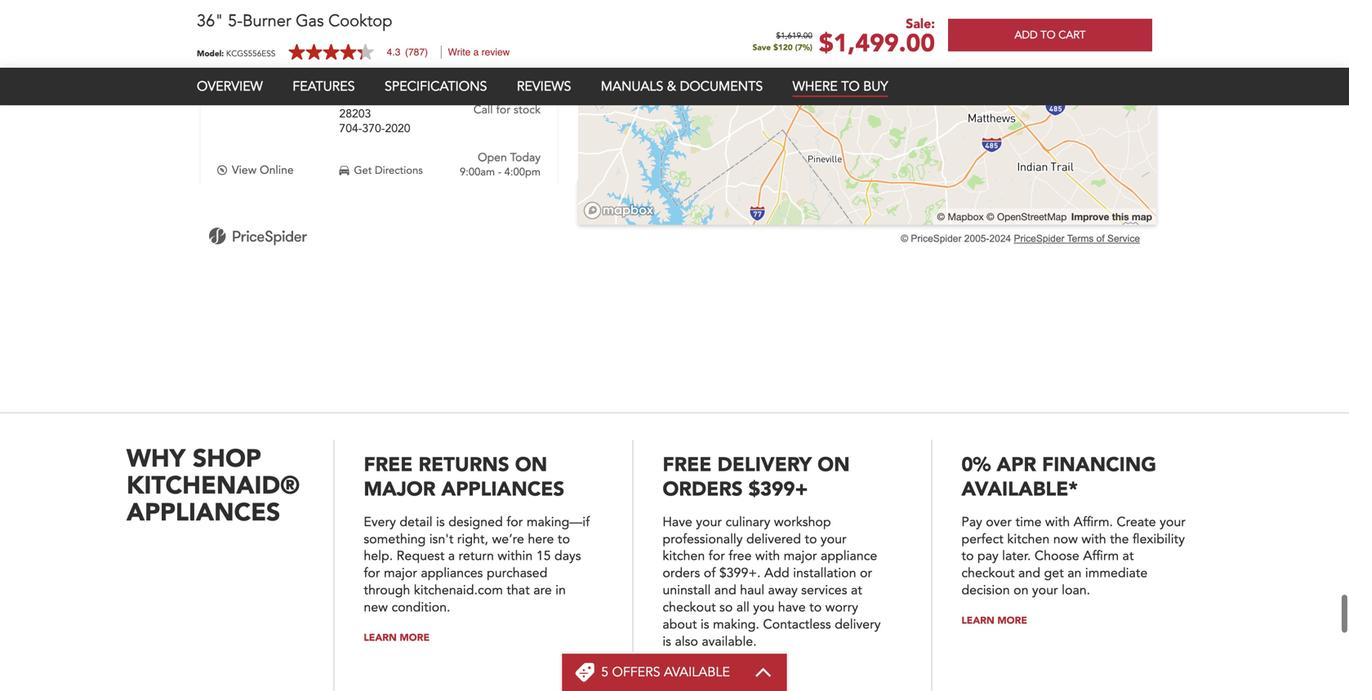 Task type: vqa. For each thing, say whether or not it's contained in the screenshot.
get
yes



Task type: describe. For each thing, give the bounding box(es) containing it.
worry
[[825, 602, 858, 616]]

online for view online link for 1st get directions link from the bottom
[[260, 165, 294, 177]]

2 horizontal spatial ©
[[987, 211, 995, 223]]

installation
[[793, 568, 856, 581]]

5 offers available
[[601, 664, 730, 682]]

1 horizontal spatial of
[[1097, 233, 1105, 244]]

open today 9:00am - 4:00pm
[[460, 153, 541, 178]]

all
[[737, 602, 750, 616]]

© for mapbox
[[937, 211, 945, 223]]

store 26 image
[[967, 40, 987, 66]]

add
[[1015, 28, 1038, 42]]

help.
[[364, 551, 393, 564]]

2 view online from the top
[[232, 165, 294, 177]]

$120
[[773, 42, 793, 53]]

delivered
[[746, 534, 801, 547]]

chevron icon image
[[755, 668, 773, 678]]

1.1 mi
[[500, 78, 541, 93]]

today
[[510, 153, 541, 164]]

for down the help.
[[364, 568, 380, 581]]

more for major
[[400, 632, 430, 645]]

store 16 image
[[935, 5, 955, 31]]

1 horizontal spatial with
[[1045, 517, 1070, 530]]

$399+
[[749, 476, 808, 503]]

learn for orders
[[663, 666, 696, 680]]

1 pricespider from the left
[[911, 233, 962, 244]]

decision
[[962, 585, 1010, 598]]

later.
[[1002, 551, 1031, 564]]

manuals
[[601, 78, 663, 96]]

pay
[[978, 551, 999, 564]]

your up the appliance
[[821, 534, 847, 547]]

every
[[364, 517, 396, 530]]

overview link
[[197, 78, 263, 96]]

new
[[364, 602, 388, 616]]

© openstreetmap link
[[987, 211, 1067, 223]]

manuals & documents link
[[601, 78, 763, 96]]

1 get directions link from the top
[[339, 24, 423, 35]]

request
[[397, 551, 445, 564]]

something
[[364, 534, 426, 547]]

© for pricespider
[[901, 233, 908, 244]]

get for 2nd get directions link from the bottom
[[354, 24, 372, 35]]

why
[[126, 443, 185, 476]]

making.
[[713, 620, 760, 633]]

write a review
[[448, 47, 510, 58]]

return
[[459, 551, 494, 564]]

learn more link for free delivery on orders $399+
[[663, 666, 729, 680]]

major inside have your culinary workshop professionally delivered to your kitchen for free with major appliance orders of $399+. add installation or uninstall and haul away services at checkout so all you have to worry about is making. contactless delivery is also available.
[[784, 551, 817, 564]]

4.3
[[387, 47, 401, 58]]

delivery
[[835, 620, 881, 633]]

w
[[362, 80, 373, 91]]

major inside every detail is designed for making—if something isn't right, we're here to help. request a return within 15 days for major appliances purchased through kitchenaid.com that are in new condition.
[[384, 568, 417, 581]]

view online link for 2nd get directions link from the bottom
[[217, 24, 294, 36]]

burner
[[243, 10, 291, 32]]

every detail is designed for making—if something isn't right, we're here to help. request a return within 15 days for major appliances purchased through kitchenaid.com that are in new condition.
[[364, 517, 590, 616]]

1.1
[[500, 78, 521, 93]]

your down get
[[1032, 585, 1058, 598]]

129
[[339, 80, 358, 91]]

review
[[482, 47, 510, 58]]

condition.
[[392, 602, 450, 616]]

major
[[364, 476, 436, 503]]

improve
[[1071, 211, 1109, 223]]

for inside have your culinary workshop professionally delivered to your kitchen for free with major appliance orders of $399+. add installation or uninstall and haul away services at checkout so all you have to worry about is making. contactless delivery is also available.
[[709, 551, 725, 564]]

heading containing 5
[[601, 664, 730, 682]]

through
[[364, 585, 410, 598]]

at inside pay over time with affirm. create your perfect kitchen now with the flexibility to pay later. choose affirm at checkout and get an immediate decision on your loan.
[[1123, 551, 1134, 564]]

cooktop
[[328, 10, 392, 32]]

get for 1st get directions link from the bottom
[[354, 166, 372, 176]]

mapbox
[[948, 211, 984, 223]]

appliances inside free returns on major appliances
[[441, 476, 564, 503]]

704-370-2020 link
[[339, 122, 411, 137]]

professionally
[[663, 534, 743, 547]]

1 view from the top
[[232, 24, 257, 36]]

pay
[[962, 517, 982, 530]]

model:
[[197, 48, 224, 59]]

store 28 image
[[747, 28, 766, 54]]

store 18 image
[[831, 51, 851, 77]]

with inside have your culinary workshop professionally delivered to your kitchen for free with major appliance orders of $399+. add installation or uninstall and haul away services at checkout so all you have to worry about is making. contactless delivery is also available.
[[755, 551, 780, 564]]

5-
[[228, 10, 243, 32]]

list containing © mapbox
[[937, 209, 1152, 225]]

get directions for 1st get directions link from the bottom
[[354, 166, 423, 176]]

right,
[[457, 534, 488, 547]]

time
[[1016, 517, 1042, 530]]

directions for 2nd get directions link from the bottom
[[375, 24, 423, 35]]

ferguson image
[[252, 78, 329, 104]]

ave
[[418, 80, 438, 91]]

financing
[[1042, 452, 1157, 479]]

2020
[[385, 124, 411, 135]]

sale:
[[906, 15, 935, 33]]

your up flexibility
[[1160, 517, 1186, 530]]

buy
[[863, 78, 888, 96]]

© pricespider 2005-2024 pricespider terms of service
[[901, 233, 1140, 244]]

for right call at left
[[496, 105, 511, 116]]

$1,619.00 save $120 (7%)
[[753, 32, 813, 53]]

making—if
[[527, 517, 590, 530]]

over
[[986, 517, 1012, 530]]

on for returns
[[515, 452, 547, 479]]

call
[[474, 105, 493, 116]]

purchased
[[487, 568, 548, 581]]

within
[[498, 551, 533, 564]]

terms
[[1067, 233, 1094, 244]]

now
[[1053, 534, 1078, 547]]

this
[[1112, 211, 1129, 223]]

36"
[[197, 10, 223, 32]]

also
[[675, 637, 698, 650]]

to down services
[[809, 602, 822, 616]]

have
[[663, 517, 692, 530]]

&
[[667, 78, 676, 96]]

free for major
[[364, 452, 413, 479]]

so
[[720, 602, 733, 616]]

on
[[1014, 585, 1029, 598]]

get directions for 2nd get directions link from the bottom
[[354, 24, 423, 35]]

offers
[[612, 664, 660, 682]]

write
[[448, 47, 471, 58]]

why shop kitchenaid® appliances
[[126, 443, 300, 530]]

5
[[601, 664, 609, 682]]

available*
[[962, 476, 1078, 503]]

we're
[[492, 534, 524, 547]]

returns
[[419, 452, 509, 479]]

a inside every detail is designed for making—if something isn't right, we're here to help. request a return within 15 days for major appliances purchased through kitchenaid.com that are in new condition.
[[448, 551, 455, 564]]

$1,619.00
[[776, 32, 813, 40]]

to inside every detail is designed for making—if something isn't right, we're here to help. request a return within 15 days for major appliances purchased through kitchenaid.com that are in new condition.
[[558, 534, 570, 547]]

-
[[498, 168, 502, 178]]

reviews link
[[517, 78, 571, 96]]

you
[[753, 602, 775, 616]]

2 get directions link from the top
[[339, 166, 423, 176]]

sale: $1,499.00
[[819, 15, 935, 60]]

days
[[555, 551, 581, 564]]

learn more for available*
[[962, 615, 1028, 628]]

more for orders
[[699, 666, 729, 680]]

© mapbox © openstreetmap improve this map
[[937, 211, 1152, 223]]

store 27 image
[[776, 58, 796, 84]]

appliances inside why shop kitchenaid® appliances
[[126, 496, 280, 530]]

promo tag image
[[575, 663, 595, 683]]

to down the store 18 icon
[[841, 78, 860, 96]]

1 horizontal spatial is
[[663, 637, 671, 650]]

free for orders
[[663, 452, 712, 479]]

2024
[[990, 233, 1011, 244]]

perfect
[[962, 534, 1004, 547]]



Task type: locate. For each thing, give the bounding box(es) containing it.
2 vertical spatial more
[[699, 666, 729, 680]]

1 horizontal spatial learn
[[663, 666, 696, 680]]

at down or
[[851, 585, 862, 598]]

1 horizontal spatial learn more link
[[663, 666, 729, 680]]

0 horizontal spatial pricespider
[[911, 233, 962, 244]]

learn more link for 0% apr financing available*
[[962, 615, 1028, 628]]

1 free from the left
[[364, 452, 413, 479]]

learn more for orders
[[663, 666, 729, 680]]

0 horizontal spatial appliances
[[126, 496, 280, 530]]

1 vertical spatial view
[[232, 165, 257, 177]]

get directions up "4.3"
[[354, 24, 423, 35]]

1 online from the top
[[260, 24, 294, 36]]

learn more link down also
[[663, 666, 729, 680]]

to up days
[[558, 534, 570, 547]]

features link
[[293, 78, 355, 96]]

1 vertical spatial is
[[701, 620, 709, 633]]

1 horizontal spatial on
[[818, 452, 850, 479]]

1 vertical spatial view online link
[[217, 165, 294, 177]]

learn more link
[[962, 615, 1028, 628], [364, 632, 430, 645], [663, 666, 729, 680]]

with down affirm.
[[1082, 534, 1106, 547]]

0 horizontal spatial more
[[400, 632, 430, 645]]

add to cart
[[1015, 28, 1086, 42]]

0 vertical spatial and
[[1019, 568, 1041, 581]]

get directions
[[354, 24, 423, 35], [354, 166, 423, 176]]

is
[[436, 517, 445, 530], [701, 620, 709, 633], [663, 637, 671, 650]]

get right gas
[[354, 24, 372, 35]]

specifications
[[385, 78, 487, 96]]

appliances up designed
[[441, 476, 564, 503]]

free up every
[[364, 452, 413, 479]]

0 vertical spatial learn more
[[962, 615, 1028, 628]]

0 vertical spatial learn more link
[[962, 615, 1028, 628]]

0 horizontal spatial at
[[851, 585, 862, 598]]

at
[[1123, 551, 1134, 564], [851, 585, 862, 598]]

manuals & documents
[[601, 78, 763, 96]]

major up through
[[384, 568, 417, 581]]

get directions link up "4.3"
[[339, 24, 423, 35]]

is inside every detail is designed for making—if something isn't right, we're here to help. request a return within 15 days for major appliances purchased through kitchenaid.com that are in new condition.
[[436, 517, 445, 530]]

view online
[[232, 24, 294, 36], [232, 165, 294, 177]]

2 vertical spatial learn more
[[663, 666, 729, 680]]

learn more link for free returns on major appliances
[[364, 632, 430, 645]]

more down on
[[998, 615, 1028, 628]]

free delivery on orders $399+
[[663, 452, 850, 503]]

more
[[998, 615, 1028, 628], [400, 632, 430, 645], [699, 666, 729, 680]]

view online link up link to go to pricespider.com to read the pricespider terms of service image
[[217, 165, 294, 177]]

1 horizontal spatial major
[[784, 551, 817, 564]]

shop
[[193, 443, 261, 476]]

features
[[293, 78, 355, 96]]

checkout inside pay over time with affirm. create your perfect kitchen now with the flexibility to pay later. choose affirm at checkout and get an immediate decision on your loan.
[[962, 568, 1015, 581]]

heading
[[601, 664, 730, 682]]

(7%)
[[795, 42, 813, 53]]

0 horizontal spatial checkout
[[663, 602, 716, 616]]

pricespider down © mapbox link
[[911, 233, 962, 244]]

on right '$399+'
[[818, 452, 850, 479]]

2 horizontal spatial with
[[1082, 534, 1106, 547]]

2 free from the left
[[663, 452, 712, 479]]

cart
[[1059, 28, 1086, 42]]

2 horizontal spatial learn more
[[962, 615, 1028, 628]]

more for available*
[[998, 615, 1028, 628]]

0 horizontal spatial free
[[364, 452, 413, 479]]

orders
[[663, 476, 743, 503]]

1 get from the top
[[354, 24, 372, 35]]

0 vertical spatial online
[[260, 24, 294, 36]]

where to buy
[[793, 78, 888, 96]]

kitchen inside have your culinary workshop professionally delivered to your kitchen for free with major appliance orders of $399+. add installation or uninstall and haul away services at checkout so all you have to worry about is making. contactless delivery is also available.
[[663, 551, 705, 564]]

1 horizontal spatial free
[[663, 452, 712, 479]]

for down professionally
[[709, 551, 725, 564]]

free inside free returns on major appliances
[[364, 452, 413, 479]]

kcgs556ess
[[226, 48, 276, 59]]

0 horizontal spatial is
[[436, 517, 445, 530]]

is right "about"
[[701, 620, 709, 633]]

free inside free delivery on orders $399+
[[663, 452, 712, 479]]

store 15 image
[[830, 23, 849, 49]]

0 horizontal spatial major
[[384, 568, 417, 581]]

more down available.
[[699, 666, 729, 680]]

service
[[1108, 233, 1140, 244]]

kitchen up orders
[[663, 551, 705, 564]]

1 vertical spatial get directions
[[354, 166, 423, 176]]

1 vertical spatial directions
[[375, 166, 423, 176]]

store 29 image
[[965, 58, 985, 84]]

704-
[[339, 124, 362, 135]]

1 vertical spatial view online
[[232, 165, 294, 177]]

1 vertical spatial at
[[851, 585, 862, 598]]

2005-
[[964, 233, 990, 244]]

0% apr financing available*
[[962, 452, 1157, 503]]

0 horizontal spatial a
[[448, 551, 455, 564]]

0 vertical spatial view
[[232, 24, 257, 36]]

learn more link down decision
[[962, 615, 1028, 628]]

learn more link down new
[[364, 632, 430, 645]]

1 horizontal spatial pricespider
[[1014, 233, 1065, 244]]

0 vertical spatial get directions
[[354, 24, 423, 35]]

0 vertical spatial of
[[1097, 233, 1105, 244]]

1 vertical spatial get
[[354, 166, 372, 176]]

© up 2024
[[987, 211, 995, 223]]

view online link
[[217, 24, 294, 36], [217, 165, 294, 177]]

1 vertical spatial and
[[714, 585, 737, 598]]

kitchen down time
[[1007, 534, 1050, 547]]

to inside pay over time with affirm. create your perfect kitchen now with the flexibility to pay later. choose affirm at checkout and get an immediate decision on your loan.
[[962, 551, 974, 564]]

0 horizontal spatial of
[[704, 568, 716, 581]]

learn down decision
[[962, 615, 995, 628]]

0%
[[962, 452, 991, 479]]

2 directions from the top
[[375, 166, 423, 176]]

charlotte,
[[339, 94, 391, 106]]

0 vertical spatial get directions link
[[339, 24, 423, 35]]

2 horizontal spatial learn more link
[[962, 615, 1028, 628]]

2 horizontal spatial is
[[701, 620, 709, 633]]

online up link to go to pricespider.com to read the pricespider terms of service image
[[260, 165, 294, 177]]

model: kcgs556ess
[[197, 48, 276, 59]]

is left also
[[663, 637, 671, 650]]

directions up "4.3"
[[375, 24, 423, 35]]

on for delivery
[[818, 452, 850, 479]]

1 vertical spatial with
[[1082, 534, 1106, 547]]

immediate
[[1085, 568, 1148, 581]]

checkout down uninstall
[[663, 602, 716, 616]]

0 horizontal spatial with
[[755, 551, 780, 564]]

1 vertical spatial online
[[260, 165, 294, 177]]

and up so
[[714, 585, 737, 598]]

learn more down decision
[[962, 615, 1028, 628]]

your up professionally
[[696, 517, 722, 530]]

1 vertical spatial kitchen
[[663, 551, 705, 564]]

on inside free returns on major appliances
[[515, 452, 547, 479]]

add
[[764, 568, 790, 581]]

loan.
[[1062, 585, 1090, 598]]

1 horizontal spatial learn more
[[663, 666, 729, 680]]

1 vertical spatial get directions link
[[339, 166, 423, 176]]

0 vertical spatial learn
[[962, 615, 995, 628]]

1 horizontal spatial more
[[699, 666, 729, 680]]

1 horizontal spatial checkout
[[962, 568, 1015, 581]]

1 horizontal spatial kitchen
[[1007, 534, 1050, 547]]

1 horizontal spatial a
[[473, 47, 479, 58]]

view up the kcgs556ess
[[232, 24, 257, 36]]

2 horizontal spatial more
[[998, 615, 1028, 628]]

15
[[536, 551, 551, 564]]

0 vertical spatial more
[[998, 615, 1028, 628]]

appliances down shop
[[126, 496, 280, 530]]

learn down also
[[663, 666, 696, 680]]

view online up link to go to pricespider.com to read the pricespider terms of service image
[[232, 165, 294, 177]]

to left pay
[[962, 551, 974, 564]]

1 vertical spatial of
[[704, 568, 716, 581]]

0 vertical spatial get
[[354, 24, 372, 35]]

more down "condition."
[[400, 632, 430, 645]]

learn for available*
[[962, 615, 995, 628]]

1 vertical spatial more
[[400, 632, 430, 645]]

free
[[729, 551, 752, 564]]

1 vertical spatial learn more link
[[364, 632, 430, 645]]

for
[[496, 105, 511, 116], [507, 517, 523, 530], [709, 551, 725, 564], [364, 568, 380, 581]]

online for view online link related to 2nd get directions link from the bottom
[[260, 24, 294, 36]]

0 vertical spatial with
[[1045, 517, 1070, 530]]

store 17 image
[[935, 5, 955, 31]]

get directions link down 704-370-2020 "link" at the top
[[339, 166, 423, 176]]

to
[[841, 78, 860, 96], [558, 534, 570, 547], [805, 534, 817, 547], [962, 551, 974, 564], [809, 602, 822, 616]]

improve this map link
[[1071, 211, 1152, 223]]

mi
[[525, 78, 541, 93]]

2 vertical spatial is
[[663, 637, 671, 650]]

and inside have your culinary workshop professionally delivered to your kitchen for free with major appliance orders of $399+. add installation or uninstall and haul away services at checkout so all you have to worry about is making. contactless delivery is also available.
[[714, 585, 737, 598]]

culinary
[[726, 517, 770, 530]]

online left gas
[[260, 24, 294, 36]]

save
[[753, 42, 771, 53]]

appliance
[[821, 551, 877, 564]]

1 vertical spatial a
[[448, 551, 455, 564]]

0 horizontal spatial kitchen
[[663, 551, 705, 564]]

with up now
[[1045, 517, 1070, 530]]

0 horizontal spatial ©
[[901, 233, 908, 244]]

directions down 2020
[[375, 166, 423, 176]]

2 online from the top
[[260, 165, 294, 177]]

get directions down 2020
[[354, 166, 423, 176]]

where
[[793, 78, 838, 96]]

have your culinary workshop professionally delivered to your kitchen for free with major appliance orders of $399+. add installation or uninstall and haul away services at checkout so all you have to worry about is making. contactless delivery is also available.
[[663, 517, 881, 650]]

available
[[664, 664, 730, 682]]

370-
[[362, 124, 385, 135]]

2 get directions from the top
[[354, 166, 423, 176]]

1 vertical spatial major
[[384, 568, 417, 581]]

learn down new
[[364, 632, 397, 645]]

get down the 370-
[[354, 166, 372, 176]]

about
[[663, 620, 697, 633]]

of
[[1097, 233, 1105, 244], [704, 568, 716, 581]]

store 11 image
[[914, 0, 934, 26]]

write a review button
[[448, 47, 510, 58]]

open
[[478, 153, 507, 164]]

and inside pay over time with affirm. create your perfect kitchen now with the flexibility to pay later. choose affirm at checkout and get an immediate decision on your loan.
[[1019, 568, 1041, 581]]

specifications link
[[385, 78, 487, 96]]

and
[[1019, 568, 1041, 581], [714, 585, 737, 598]]

get
[[1044, 568, 1064, 581]]

gas
[[296, 10, 324, 32]]

learn for major
[[364, 632, 397, 645]]

at inside have your culinary workshop professionally delivered to your kitchen for free with major appliance orders of $399+. add installation or uninstall and haul away services at checkout so all you have to worry about is making. contactless delivery is also available.
[[851, 585, 862, 598]]

1 vertical spatial checkout
[[663, 602, 716, 616]]

store 5 image
[[217, 78, 235, 104]]

learn more down also
[[663, 666, 729, 680]]

2 get from the top
[[354, 166, 372, 176]]

on inside free delivery on orders $399+
[[818, 452, 850, 479]]

0 vertical spatial a
[[473, 47, 479, 58]]

2 vertical spatial with
[[755, 551, 780, 564]]

summit
[[376, 80, 415, 91]]

0 vertical spatial at
[[1123, 551, 1134, 564]]

documents
[[680, 78, 763, 96]]

a right write
[[473, 47, 479, 58]]

0 vertical spatial checkout
[[962, 568, 1015, 581]]

available.
[[702, 637, 757, 650]]

on up making—if
[[515, 452, 547, 479]]

are
[[534, 585, 552, 598]]

2 pricespider from the left
[[1014, 233, 1065, 244]]

1 horizontal spatial and
[[1019, 568, 1041, 581]]

at down "the"
[[1123, 551, 1134, 564]]

0 vertical spatial kitchen
[[1007, 534, 1050, 547]]

2 vertical spatial learn more link
[[663, 666, 729, 680]]

major up add
[[784, 551, 817, 564]]

of inside have your culinary workshop professionally delivered to your kitchen for free with major appliance orders of $399+. add installation or uninstall and haul away services at checkout so all you have to worry about is making. contactless delivery is also available.
[[704, 568, 716, 581]]

free up have
[[663, 452, 712, 479]]

have
[[778, 602, 806, 616]]

1 view online link from the top
[[217, 24, 294, 36]]

0 vertical spatial view online
[[232, 24, 294, 36]]

2 horizontal spatial learn
[[962, 615, 995, 628]]

0 vertical spatial directions
[[375, 24, 423, 35]]

1 vertical spatial learn
[[364, 632, 397, 645]]

kitchen inside pay over time with affirm. create your perfect kitchen now with the flexibility to pay later. choose affirm at checkout and get an immediate decision on your loan.
[[1007, 534, 1050, 547]]

1 get directions from the top
[[354, 24, 423, 35]]

services
[[801, 585, 847, 598]]

1 horizontal spatial at
[[1123, 551, 1134, 564]]

add to cart button
[[948, 19, 1152, 51]]

a
[[473, 47, 479, 58], [448, 551, 455, 564]]

link to go to pricespider.com to read the pricespider terms of service image
[[209, 228, 307, 245]]

1 view online from the top
[[232, 24, 294, 36]]

0 vertical spatial is
[[436, 517, 445, 530]]

1 horizontal spatial appliances
[[441, 476, 564, 503]]

on
[[515, 452, 547, 479], [818, 452, 850, 479]]

1 horizontal spatial ©
[[937, 211, 945, 223]]

view up link to go to pricespider.com to read the pricespider terms of service image
[[232, 165, 257, 177]]

is up isn't
[[436, 517, 445, 530]]

learn more for major
[[364, 632, 430, 645]]

directions for 1st get directions link from the bottom
[[375, 166, 423, 176]]

2 on from the left
[[818, 452, 850, 479]]

1 directions from the top
[[375, 24, 423, 35]]

1 vertical spatial learn more
[[364, 632, 430, 645]]

0 horizontal spatial learn more link
[[364, 632, 430, 645]]

view online link up the kcgs556ess
[[217, 24, 294, 36]]

2 view online link from the top
[[217, 165, 294, 177]]

delivery
[[718, 452, 812, 479]]

overview
[[197, 78, 263, 96]]

1 on from the left
[[515, 452, 547, 479]]

kitchen for available*
[[1007, 534, 1050, 547]]

0 vertical spatial view online link
[[217, 24, 294, 36]]

of right orders
[[704, 568, 716, 581]]

kitchenaid®
[[126, 470, 300, 503]]

2 view from the top
[[232, 165, 257, 177]]

free
[[364, 452, 413, 479], [663, 452, 712, 479]]

learn more down new
[[364, 632, 430, 645]]

learn more
[[962, 615, 1028, 628], [364, 632, 430, 645], [663, 666, 729, 680]]

for up we're on the bottom of the page
[[507, 517, 523, 530]]

to down the workshop
[[805, 534, 817, 547]]

checkout
[[962, 568, 1015, 581], [663, 602, 716, 616]]

0 horizontal spatial learn more
[[364, 632, 430, 645]]

pricespider down © mapbox © openstreetmap improve this map
[[1014, 233, 1065, 244]]

2 vertical spatial learn
[[663, 666, 696, 680]]

with down "delivered"
[[755, 551, 780, 564]]

of right terms
[[1097, 233, 1105, 244]]

0 horizontal spatial on
[[515, 452, 547, 479]]

(787)
[[405, 47, 428, 58]]

a up appliances
[[448, 551, 455, 564]]

get directions link
[[339, 24, 423, 35], [339, 166, 423, 176]]

kitchen for orders
[[663, 551, 705, 564]]

0 vertical spatial major
[[784, 551, 817, 564]]

checkout down pay
[[962, 568, 1015, 581]]

0 horizontal spatial and
[[714, 585, 737, 598]]

checkout inside have your culinary workshop professionally delivered to your kitchen for free with major appliance orders of $399+. add installation or uninstall and haul away services at checkout so all you have to worry about is making. contactless delivery is also available.
[[663, 602, 716, 616]]

© left mapbox
[[937, 211, 945, 223]]

contactless
[[763, 620, 831, 633]]

© left '2005-'
[[901, 233, 908, 244]]

view online link for 1st get directions link from the bottom
[[217, 165, 294, 177]]

workshop
[[774, 517, 831, 530]]

view online up the kcgs556ess
[[232, 24, 294, 36]]

0 horizontal spatial learn
[[364, 632, 397, 645]]

and up on
[[1019, 568, 1041, 581]]

that
[[507, 585, 530, 598]]

list
[[937, 209, 1152, 225]]

directions
[[375, 24, 423, 35], [375, 166, 423, 176]]



